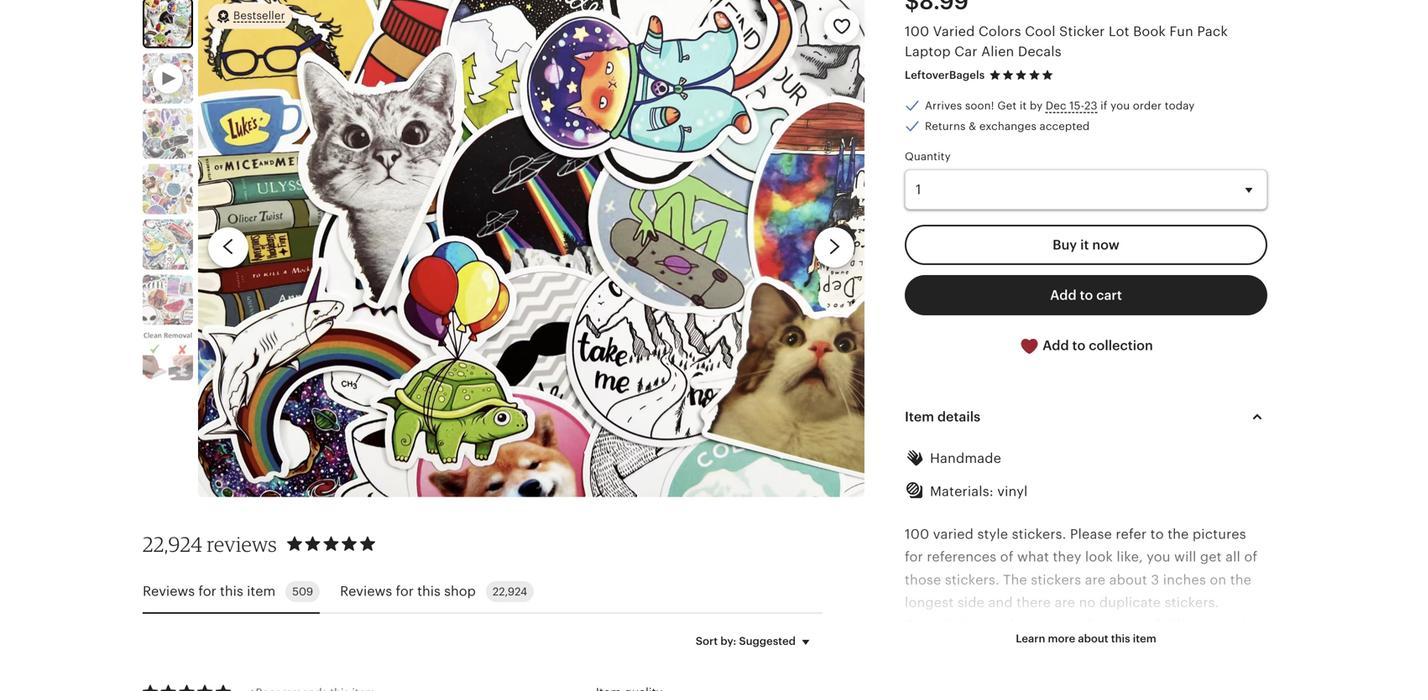 Task type: locate. For each thing, give the bounding box(es) containing it.
1 horizontal spatial the
[[1230, 573, 1252, 588]]

set
[[987, 618, 1007, 633]]

this down duplicate
[[1111, 633, 1130, 645]]

they
[[1053, 550, 1081, 565]]

car
[[954, 44, 978, 59]]

if
[[1101, 100, 1108, 112], [933, 664, 942, 679]]

3
[[1151, 573, 1159, 588]]

fun
[[1170, 24, 1193, 39]]

&
[[969, 120, 976, 133]]

vinyl down the styles,
[[1233, 641, 1263, 656]]

100 left the varied
[[905, 527, 929, 542]]

item
[[247, 584, 276, 599], [1133, 633, 1156, 645]]

for for reviews for this item
[[198, 584, 216, 599]]

22,924
[[143, 532, 203, 557], [493, 586, 527, 598]]

to left rain
[[996, 687, 1009, 692]]

the right on
[[1230, 573, 1252, 588]]

this down side
[[959, 618, 983, 633]]

1 vertical spatial are
[[1055, 596, 1075, 611]]

excellent
[[1056, 618, 1116, 633]]

0 horizontal spatial item
[[247, 584, 276, 599]]

stickers. up side
[[945, 573, 999, 588]]

1 horizontal spatial it
[[1080, 237, 1089, 252]]

colors,
[[944, 641, 989, 656]]

there
[[1017, 596, 1051, 611]]

0 vertical spatial stickers.
[[1012, 527, 1066, 542]]

22,924 for 22,924
[[493, 586, 527, 598]]

item details
[[905, 410, 980, 425]]

add inside "add to collection" button
[[1043, 338, 1069, 353]]

suggested
[[739, 636, 796, 648]]

1 vertical spatial if
[[933, 664, 942, 679]]

add to collection
[[1039, 338, 1153, 353]]

learn
[[1016, 633, 1045, 645]]

1 vertical spatial about
[[1078, 633, 1108, 645]]

add
[[1050, 288, 1077, 303], [1043, 338, 1069, 353]]

please
[[1070, 527, 1112, 542]]

1 horizontal spatial vinyl
[[1233, 641, 1263, 656]]

0 vertical spatial item
[[247, 584, 276, 599]]

2 vertical spatial stickers.
[[1165, 596, 1219, 611]]

reviews right 509 in the left bottom of the page
[[340, 584, 392, 599]]

1 horizontal spatial if
[[1101, 100, 1108, 112]]

0 horizontal spatial reviews
[[143, 584, 195, 599]]

are up surface,
[[1134, 641, 1154, 656]]

refer
[[1116, 527, 1147, 542]]

100 varied colors cool sticker lot book fun pack laptop car image 1 image
[[144, 0, 191, 46], [198, 0, 865, 498]]

0 horizontal spatial vinyl
[[997, 484, 1028, 499]]

the left the pictures
[[1168, 527, 1189, 542]]

the
[[1168, 527, 1189, 542], [1230, 573, 1252, 588]]

look
[[1085, 550, 1113, 565]]

and down set
[[993, 641, 1017, 656]]

learn more about this item button
[[1003, 624, 1169, 654]]

sticker
[[1059, 24, 1105, 39]]

22,924 right shop
[[493, 586, 527, 598]]

of up the
[[1000, 550, 1014, 565]]

0 horizontal spatial if
[[933, 664, 942, 679]]

it left by
[[1020, 100, 1027, 112]]

if right 23
[[1101, 100, 1108, 112]]

handmade
[[930, 451, 1001, 466]]

will
[[1174, 550, 1196, 565], [1180, 664, 1202, 679]]

applied
[[945, 664, 995, 679]]

1 vertical spatial 100
[[905, 527, 929, 542]]

0 horizontal spatial 100 varied colors cool sticker lot book fun pack laptop car image 1 image
[[144, 0, 191, 46]]

100
[[905, 24, 929, 39], [905, 527, 929, 542]]

2 100 varied colors cool sticker lot book fun pack laptop car image 1 image from the left
[[198, 0, 865, 498]]

this
[[220, 584, 243, 599], [417, 584, 441, 599], [959, 618, 983, 633], [1111, 633, 1130, 645]]

0 vertical spatial it
[[1020, 100, 1027, 112]]

1 horizontal spatial for
[[396, 584, 414, 599]]

shop
[[444, 584, 476, 599]]

collection
[[1089, 338, 1153, 353]]

2 horizontal spatial stickers.
[[1165, 596, 1219, 611]]

100 inside the 100 varied style stickers. please refer to the pictures for references of what they look like, you will get all of those stickers. the stickers are about 3 inches on the longest side and there are no duplicate stickers. overall, this set has an excellent mix of different styles, sizes, colors, and references. they are made from vinyl and if applied to a clean, smooth surface, will not come off due to rain or other environmental h
[[905, 527, 929, 542]]

for down 22,924 reviews
[[198, 584, 216, 599]]

returns
[[925, 120, 966, 133]]

1 vertical spatial it
[[1080, 237, 1089, 252]]

about inside 'dropdown button'
[[1078, 633, 1108, 645]]

more
[[1048, 633, 1075, 645]]

add for add to cart
[[1050, 288, 1077, 303]]

1 vertical spatial item
[[1133, 633, 1156, 645]]

for for reviews for this shop
[[396, 584, 414, 599]]

sort
[[696, 636, 718, 648]]

1 vertical spatial you
[[1147, 550, 1171, 565]]

and up come
[[905, 664, 929, 679]]

off
[[945, 687, 964, 692]]

0 vertical spatial are
[[1085, 573, 1106, 588]]

100 varied colors cool sticker lot book fun pack laptop car image 2 image
[[143, 109, 193, 159]]

100 varied colors cool sticker lot book fun pack laptop car image 4 image
[[143, 219, 193, 270]]

stickers
[[1031, 573, 1081, 588]]

0 horizontal spatial about
[[1078, 633, 1108, 645]]

0 horizontal spatial stickers.
[[945, 573, 999, 588]]

2 reviews from the left
[[340, 584, 392, 599]]

reviews down 22,924 reviews
[[143, 584, 195, 599]]

1 reviews from the left
[[143, 584, 195, 599]]

for left shop
[[396, 584, 414, 599]]

if inside the 100 varied style stickers. please refer to the pictures for references of what they look like, you will get all of those stickers. the stickers are about 3 inches on the longest side and there are no duplicate stickers. overall, this set has an excellent mix of different styles, sizes, colors, and references. they are made from vinyl and if applied to a clean, smooth surface, will not come off due to rain or other environmental h
[[933, 664, 942, 679]]

this left shop
[[417, 584, 441, 599]]

reviews
[[143, 584, 195, 599], [340, 584, 392, 599]]

reviews for this shop
[[340, 584, 476, 599]]

0 vertical spatial 22,924
[[143, 532, 203, 557]]

no
[[1079, 596, 1096, 611]]

2 vertical spatial are
[[1134, 641, 1154, 656]]

other
[[1059, 687, 1094, 692]]

for up those
[[905, 550, 923, 565]]

sort by: suggested
[[696, 636, 796, 648]]

this down reviews
[[220, 584, 243, 599]]

509
[[292, 586, 313, 598]]

returns & exchanges accepted
[[925, 120, 1090, 133]]

0 horizontal spatial for
[[198, 584, 216, 599]]

2 horizontal spatial for
[[905, 550, 923, 565]]

are left no
[[1055, 596, 1075, 611]]

item right they
[[1133, 633, 1156, 645]]

rain
[[1013, 687, 1038, 692]]

1 horizontal spatial are
[[1085, 573, 1106, 588]]

soon! get
[[965, 100, 1017, 112]]

of right all
[[1244, 550, 1258, 565]]

pack
[[1197, 24, 1228, 39]]

add to cart button
[[905, 275, 1267, 315]]

buy
[[1053, 237, 1077, 252]]

1 horizontal spatial reviews
[[340, 584, 392, 599]]

will up inches at the right of the page
[[1174, 550, 1196, 565]]

will left not
[[1180, 664, 1202, 679]]

different
[[1164, 618, 1220, 633]]

item
[[905, 410, 934, 425]]

1 horizontal spatial 100 varied colors cool sticker lot book fun pack laptop car image 1 image
[[198, 0, 865, 498]]

and up set
[[988, 596, 1013, 611]]

add down add to cart
[[1043, 338, 1069, 353]]

to inside "add to collection" button
[[1072, 338, 1086, 353]]

vinyl up the style
[[997, 484, 1028, 499]]

the
[[1003, 573, 1027, 588]]

1 horizontal spatial you
[[1147, 550, 1171, 565]]

book
[[1133, 24, 1166, 39]]

1 horizontal spatial item
[[1133, 633, 1156, 645]]

are down "look"
[[1085, 573, 1106, 588]]

of right mix on the bottom right of page
[[1147, 618, 1160, 633]]

all
[[1225, 550, 1241, 565]]

bestseller button
[[208, 3, 292, 30]]

laptop
[[905, 44, 951, 59]]

1 vertical spatial add
[[1043, 338, 1069, 353]]

100 inside 100 varied colors cool sticker lot book fun pack laptop car alien decals
[[905, 24, 929, 39]]

exchanges
[[979, 120, 1037, 133]]

22,924 inside tab list
[[493, 586, 527, 598]]

1 100 from the top
[[905, 24, 929, 39]]

add left cart
[[1050, 288, 1077, 303]]

1 vertical spatial stickers.
[[945, 573, 999, 588]]

100 up laptop
[[905, 24, 929, 39]]

reviews for reviews for this shop
[[340, 584, 392, 599]]

if up come
[[933, 664, 942, 679]]

add inside add to cart button
[[1050, 288, 1077, 303]]

0 vertical spatial 100
[[905, 24, 929, 39]]

0 horizontal spatial you
[[1111, 100, 1130, 112]]

item inside 'dropdown button'
[[1133, 633, 1156, 645]]

reviews for reviews for this item
[[143, 584, 195, 599]]

stickers.
[[1012, 527, 1066, 542], [945, 573, 999, 588], [1165, 596, 1219, 611]]

1 vertical spatial 22,924
[[493, 586, 527, 598]]

item left 509 in the left bottom of the page
[[247, 584, 276, 599]]

1 horizontal spatial 22,924
[[493, 586, 527, 598]]

0 horizontal spatial it
[[1020, 100, 1027, 112]]

0 vertical spatial will
[[1174, 550, 1196, 565]]

1 horizontal spatial about
[[1109, 573, 1147, 588]]

decals
[[1018, 44, 1062, 59]]

to
[[1080, 288, 1093, 303], [1072, 338, 1086, 353], [1150, 527, 1164, 542], [998, 664, 1012, 679], [996, 687, 1009, 692]]

it right the buy
[[1080, 237, 1089, 252]]

0 vertical spatial if
[[1101, 100, 1108, 112]]

to left collection
[[1072, 338, 1086, 353]]

0 horizontal spatial the
[[1168, 527, 1189, 542]]

15-
[[1069, 100, 1084, 112]]

are
[[1085, 573, 1106, 588], [1055, 596, 1075, 611], [1134, 641, 1154, 656]]

stickers. up what at right
[[1012, 527, 1066, 542]]

add to cart
[[1050, 288, 1122, 303]]

references.
[[1021, 641, 1095, 656]]

it
[[1020, 100, 1027, 112], [1080, 237, 1089, 252]]

2 horizontal spatial are
[[1134, 641, 1154, 656]]

you left order
[[1111, 100, 1130, 112]]

22,924 reviews
[[143, 532, 277, 557]]

0 vertical spatial about
[[1109, 573, 1147, 588]]

tab list
[[143, 571, 823, 614]]

1 vertical spatial vinyl
[[1233, 641, 1263, 656]]

0 vertical spatial add
[[1050, 288, 1077, 303]]

smooth
[[1070, 664, 1119, 679]]

2 100 from the top
[[905, 527, 929, 542]]

22,924 up reviews for this item
[[143, 532, 203, 557]]

vinyl
[[997, 484, 1028, 499], [1233, 641, 1263, 656]]

stickers. up the different
[[1165, 596, 1219, 611]]

0 horizontal spatial 22,924
[[143, 532, 203, 557]]

for
[[905, 550, 923, 565], [198, 584, 216, 599], [396, 584, 414, 599]]

you up 3
[[1147, 550, 1171, 565]]

to left cart
[[1080, 288, 1093, 303]]

100 varied colors cool sticker lot book fun pack laptop car image 3 image
[[143, 164, 193, 214]]



Task type: describe. For each thing, give the bounding box(es) containing it.
like,
[[1117, 550, 1143, 565]]

1 horizontal spatial of
[[1147, 618, 1160, 633]]

learn more about this item
[[1016, 633, 1156, 645]]

about inside the 100 varied style stickers. please refer to the pictures for references of what they look like, you will get all of those stickers. the stickers are about 3 inches on the longest side and there are no duplicate stickers. overall, this set has an excellent mix of different styles, sizes, colors, and references. they are made from vinyl and if applied to a clean, smooth surface, will not come off due to rain or other environmental h
[[1109, 573, 1147, 588]]

100 for 100 varied colors cool sticker lot book fun pack laptop car alien decals
[[905, 24, 929, 39]]

varied
[[933, 24, 975, 39]]

2 vertical spatial and
[[905, 664, 929, 679]]

buy it now
[[1053, 237, 1120, 252]]

100 varied colors cool sticker lot book fun pack laptop car alien decals
[[905, 24, 1228, 59]]

lot
[[1109, 24, 1129, 39]]

get
[[1200, 550, 1222, 565]]

0 vertical spatial and
[[988, 596, 1013, 611]]

0 vertical spatial the
[[1168, 527, 1189, 542]]

they
[[1098, 641, 1130, 656]]

1 vertical spatial and
[[993, 641, 1017, 656]]

22,924 for 22,924 reviews
[[143, 532, 203, 557]]

by
[[1030, 100, 1043, 112]]

materials:
[[930, 484, 994, 499]]

for inside the 100 varied style stickers. please refer to the pictures for references of what they look like, you will get all of those stickers. the stickers are about 3 inches on the longest side and there are no duplicate stickers. overall, this set has an excellent mix of different styles, sizes, colors, and references. they are made from vinyl and if applied to a clean, smooth surface, will not come off due to rain or other environmental h
[[905, 550, 923, 565]]

styles,
[[1224, 618, 1265, 633]]

varied
[[933, 527, 974, 542]]

quantity
[[905, 150, 951, 163]]

to inside add to cart button
[[1080, 288, 1093, 303]]

surface,
[[1123, 664, 1176, 679]]

buy it now button
[[905, 225, 1267, 265]]

vinyl inside the 100 varied style stickers. please refer to the pictures for references of what they look like, you will get all of those stickers. the stickers are about 3 inches on the longest side and there are no duplicate stickers. overall, this set has an excellent mix of different styles, sizes, colors, and references. they are made from vinyl and if applied to a clean, smooth surface, will not come off due to rain or other environmental h
[[1233, 641, 1263, 656]]

colors
[[979, 24, 1021, 39]]

style
[[977, 527, 1008, 542]]

1 vertical spatial the
[[1230, 573, 1252, 588]]

reviews for this item
[[143, 584, 276, 599]]

0 vertical spatial vinyl
[[997, 484, 1028, 499]]

a
[[1015, 664, 1023, 679]]

0 horizontal spatial of
[[1000, 550, 1014, 565]]

those
[[905, 573, 941, 588]]

100 varied colors cool sticker lot book fun pack laptop car image 5 image
[[143, 275, 193, 325]]

100 varied colors cool sticker lot book fun pack laptop car image 6 image
[[143, 330, 193, 380]]

add to collection button
[[905, 325, 1267, 367]]

come
[[905, 687, 942, 692]]

on
[[1210, 573, 1227, 588]]

this inside the 100 varied style stickers. please refer to the pictures for references of what they look like, you will get all of those stickers. the stickers are about 3 inches on the longest side and there are no duplicate stickers. overall, this set has an excellent mix of different styles, sizes, colors, and references. they are made from vinyl and if applied to a clean, smooth surface, will not come off due to rain or other environmental h
[[959, 618, 983, 633]]

cart
[[1096, 288, 1122, 303]]

details
[[937, 410, 980, 425]]

or
[[1042, 687, 1055, 692]]

cool
[[1025, 24, 1056, 39]]

it inside buy it now button
[[1080, 237, 1089, 252]]

leftoverbagels
[[905, 69, 985, 81]]

23
[[1084, 100, 1098, 112]]

clean,
[[1027, 664, 1066, 679]]

environmental
[[1098, 687, 1192, 692]]

alien
[[981, 44, 1014, 59]]

tab list containing reviews for this item
[[143, 571, 823, 614]]

made
[[1158, 641, 1195, 656]]

2 horizontal spatial of
[[1244, 550, 1258, 565]]

item details button
[[890, 397, 1282, 437]]

to left "a"
[[998, 664, 1012, 679]]

100 for 100 varied style stickers. please refer to the pictures for references of what they look like, you will get all of those stickers. the stickers are about 3 inches on the longest side and there are no duplicate stickers. overall, this set has an excellent mix of different styles, sizes, colors, and references. they are made from vinyl and if applied to a clean, smooth surface, will not come off due to rain or other environmental h
[[905, 527, 929, 542]]

item inside tab list
[[247, 584, 276, 599]]

due
[[967, 687, 992, 692]]

sort by: suggested button
[[683, 624, 828, 660]]

inches
[[1163, 573, 1206, 588]]

order
[[1133, 100, 1162, 112]]

this inside 'dropdown button'
[[1111, 633, 1130, 645]]

add for add to collection
[[1043, 338, 1069, 353]]

100 varied style stickers. please refer to the pictures for references of what they look like, you will get all of those stickers. the stickers are about 3 inches on the longest side and there are no duplicate stickers. overall, this set has an excellent mix of different styles, sizes, colors, and references. they are made from vinyl and if applied to a clean, smooth surface, will not come off due to rain or other environmental h
[[905, 527, 1265, 692]]

you inside the 100 varied style stickers. please refer to the pictures for references of what they look like, you will get all of those stickers. the stickers are about 3 inches on the longest side and there are no duplicate stickers. overall, this set has an excellent mix of different styles, sizes, colors, and references. they are made from vinyl and if applied to a clean, smooth surface, will not come off due to rain or other environmental h
[[1147, 550, 1171, 565]]

references
[[927, 550, 997, 565]]

sizes,
[[905, 641, 941, 656]]

1 horizontal spatial stickers.
[[1012, 527, 1066, 542]]

0 vertical spatial you
[[1111, 100, 1130, 112]]

1 100 varied colors cool sticker lot book fun pack laptop car image 1 image from the left
[[144, 0, 191, 46]]

accepted
[[1040, 120, 1090, 133]]

dec
[[1046, 100, 1066, 112]]

bestseller
[[233, 9, 285, 22]]

to right 'refer'
[[1150, 527, 1164, 542]]

duplicate
[[1099, 596, 1161, 611]]

what
[[1017, 550, 1049, 565]]

by:
[[720, 636, 736, 648]]

materials: vinyl
[[930, 484, 1028, 499]]

side
[[957, 596, 985, 611]]

an
[[1037, 618, 1052, 633]]

1 vertical spatial will
[[1180, 664, 1202, 679]]

reviews
[[207, 532, 277, 557]]

leftoverbagels link
[[905, 69, 985, 81]]

0 horizontal spatial are
[[1055, 596, 1075, 611]]

now
[[1092, 237, 1120, 252]]

overall,
[[905, 618, 956, 633]]

mix
[[1119, 618, 1143, 633]]

arrives soon! get it by dec 15-23 if you order today
[[925, 100, 1195, 112]]

arrives
[[925, 100, 962, 112]]

not
[[1205, 664, 1227, 679]]

pictures
[[1193, 527, 1246, 542]]



Task type: vqa. For each thing, say whether or not it's contained in the screenshot.
if to the bottom
yes



